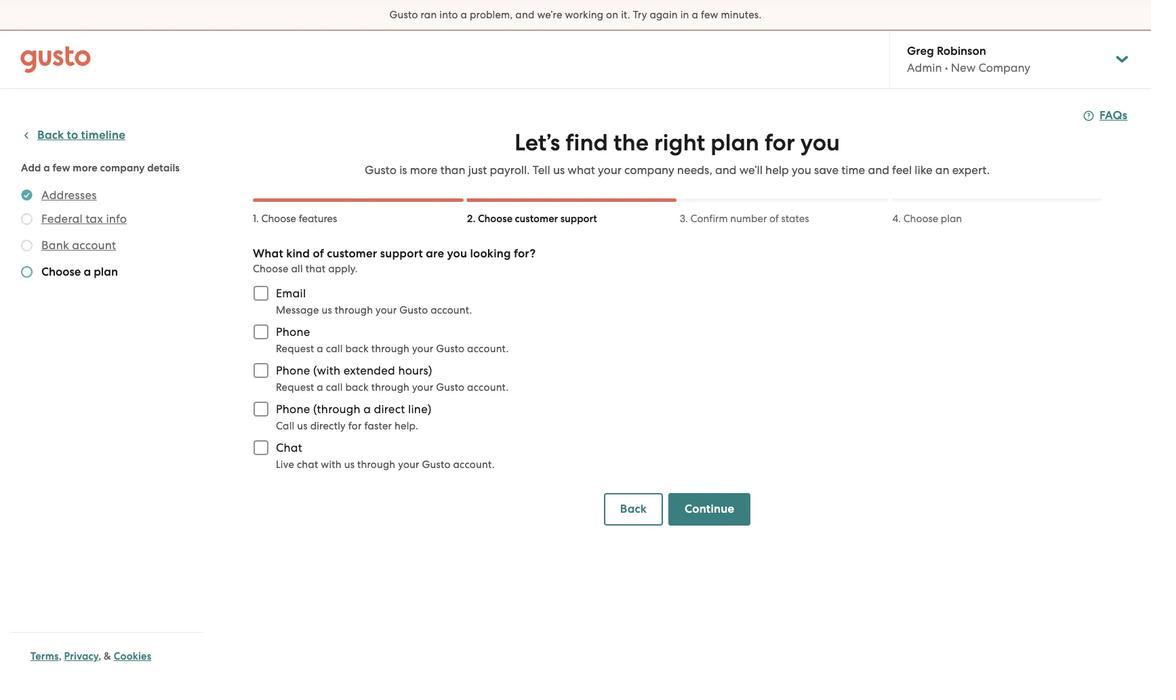 Task type: locate. For each thing, give the bounding box(es) containing it.
check image
[[21, 214, 33, 225], [21, 266, 33, 278]]

back inside back to timeline button
[[37, 128, 64, 142]]

back
[[345, 343, 369, 355], [345, 382, 369, 394]]

choose down bank at the top of the page
[[41, 265, 81, 279]]

1 request a call back through your gusto account. from the top
[[276, 343, 509, 355]]

gusto
[[390, 9, 418, 21], [365, 163, 397, 177], [400, 304, 428, 317], [436, 343, 465, 355], [436, 382, 465, 394], [422, 459, 451, 471]]

phone (with extended hours)
[[276, 364, 432, 378]]

support left are
[[380, 247, 423, 261]]

customer inside what kind of customer support are you looking for? choose all that apply.
[[327, 247, 377, 261]]

call us directly for faster help.
[[276, 420, 418, 433]]

back button
[[604, 494, 663, 526]]

let's
[[515, 129, 560, 157]]

more
[[73, 162, 98, 174], [410, 163, 438, 177]]

request up (with
[[276, 343, 314, 355]]

check image
[[21, 240, 33, 252]]

choose for choose plan
[[904, 213, 938, 225]]

0 vertical spatial for
[[765, 129, 795, 157]]

continue button
[[669, 494, 751, 526]]

0 vertical spatial call
[[326, 343, 343, 355]]

you up save
[[801, 129, 840, 157]]

0 vertical spatial request
[[276, 343, 314, 355]]

plan down account
[[94, 265, 118, 279]]

a right in
[[692, 9, 698, 21]]

help.
[[395, 420, 418, 433]]

request a call back through your gusto account. up direct
[[276, 382, 509, 394]]

a
[[461, 9, 467, 21], [692, 9, 698, 21], [44, 162, 50, 174], [84, 265, 91, 279], [317, 343, 323, 355], [317, 382, 323, 394], [364, 403, 371, 416]]

extended
[[344, 364, 395, 378]]

call
[[326, 343, 343, 355], [326, 382, 343, 394]]

account. for phone
[[467, 343, 509, 355]]

is
[[399, 163, 407, 177]]

more right is
[[410, 163, 438, 177]]

0 vertical spatial phone
[[276, 325, 310, 339]]

Chat checkbox
[[246, 433, 276, 463]]

2 request from the top
[[276, 382, 314, 394]]

1 vertical spatial call
[[326, 382, 343, 394]]

choose a plan
[[41, 265, 118, 279]]

0 horizontal spatial and
[[515, 9, 535, 21]]

1 horizontal spatial plan
[[711, 129, 759, 157]]

1 , from the left
[[59, 651, 62, 663]]

1 back from the top
[[345, 343, 369, 355]]

minutes.
[[721, 9, 762, 21]]

tell
[[533, 163, 550, 177]]

with
[[321, 459, 342, 471]]

1 horizontal spatial company
[[624, 163, 674, 177]]

1 vertical spatial plan
[[941, 213, 962, 225]]

on
[[606, 9, 618, 21]]

2 vertical spatial you
[[447, 247, 467, 261]]

problem,
[[470, 9, 513, 21]]

0 vertical spatial plan
[[711, 129, 759, 157]]

phone down the message
[[276, 325, 310, 339]]

plan up we'll
[[711, 129, 759, 157]]

us right tell
[[553, 163, 565, 177]]

check image down check icon
[[21, 266, 33, 278]]

0 vertical spatial customer
[[515, 213, 558, 225]]

1 vertical spatial request a call back through your gusto account.
[[276, 382, 509, 394]]

of inside what kind of customer support are you looking for? choose all that apply.
[[313, 247, 324, 261]]

0 horizontal spatial ,
[[59, 651, 62, 663]]

new
[[951, 61, 976, 75]]

0 horizontal spatial company
[[100, 162, 145, 174]]

request for phone (with extended hours)
[[276, 382, 314, 394]]

2 horizontal spatial plan
[[941, 213, 962, 225]]

apply.
[[328, 263, 358, 275]]

0 horizontal spatial back
[[37, 128, 64, 142]]

working
[[565, 9, 604, 21]]

for
[[765, 129, 795, 157], [348, 420, 362, 433]]

1 vertical spatial phone
[[276, 364, 310, 378]]

0 vertical spatial support
[[560, 213, 597, 225]]

plan down an
[[941, 213, 962, 225]]

a down (with
[[317, 382, 323, 394]]

0 horizontal spatial plan
[[94, 265, 118, 279]]

2 vertical spatial plan
[[94, 265, 118, 279]]

0 vertical spatial request a call back through your gusto account.
[[276, 343, 509, 355]]

you inside what kind of customer support are you looking for? choose all that apply.
[[447, 247, 467, 261]]

, left & at the left of page
[[98, 651, 101, 663]]

that
[[306, 263, 326, 275]]

account.
[[431, 304, 472, 317], [467, 343, 509, 355], [467, 382, 509, 394], [453, 459, 495, 471]]

1 vertical spatial check image
[[21, 266, 33, 278]]

add a few more company details
[[21, 162, 180, 174]]

save
[[814, 163, 839, 177]]

call down (with
[[326, 382, 343, 394]]

ran
[[421, 9, 437, 21]]

1 call from the top
[[326, 343, 343, 355]]

1 vertical spatial you
[[792, 163, 811, 177]]

2 horizontal spatial and
[[868, 163, 889, 177]]

federal tax info button
[[41, 211, 127, 227]]

back inside back button
[[620, 502, 647, 517]]

customer
[[515, 213, 558, 225], [327, 247, 377, 261]]

Phone checkbox
[[246, 317, 276, 347]]

you
[[801, 129, 840, 157], [792, 163, 811, 177], [447, 247, 467, 261]]

2 vertical spatial phone
[[276, 403, 310, 416]]

0 horizontal spatial of
[[313, 247, 324, 261]]

your up hours)
[[412, 343, 433, 355]]

few right in
[[701, 9, 718, 21]]

you right help
[[792, 163, 811, 177]]

terms , privacy , & cookies
[[31, 651, 151, 663]]

1 horizontal spatial more
[[410, 163, 438, 177]]

and left feel
[[868, 163, 889, 177]]

call up (with
[[326, 343, 343, 355]]

your down help.
[[398, 459, 419, 471]]

directly
[[310, 420, 346, 433]]

what kind of customer support are you looking for? choose all that apply.
[[253, 247, 536, 275]]

bank account
[[41, 239, 116, 252]]

1 request from the top
[[276, 343, 314, 355]]

0 horizontal spatial support
[[380, 247, 423, 261]]

are
[[426, 247, 444, 261]]

a up faster
[[364, 403, 371, 416]]

robinson
[[937, 44, 986, 58]]

terms link
[[31, 651, 59, 663]]

you for are
[[447, 247, 467, 261]]

more up "addresses" button
[[73, 162, 98, 174]]

1 phone from the top
[[276, 325, 310, 339]]

message
[[276, 304, 319, 317]]

choose down the like
[[904, 213, 938, 225]]

request down (with
[[276, 382, 314, 394]]

1 vertical spatial back
[[620, 502, 647, 517]]

your for phone (with extended hours)
[[412, 382, 433, 394]]

plan inside list
[[94, 265, 118, 279]]

0 vertical spatial check image
[[21, 214, 33, 225]]

back up phone (with extended hours)
[[345, 343, 369, 355]]

back down phone (with extended hours)
[[345, 382, 369, 394]]

your for chat
[[398, 459, 419, 471]]

2 request a call back through your gusto account. from the top
[[276, 382, 509, 394]]

choose for choose features
[[261, 213, 296, 225]]

1 vertical spatial back
[[345, 382, 369, 394]]

company down timeline
[[100, 162, 145, 174]]

addresses
[[41, 188, 97, 202]]

and
[[515, 9, 535, 21], [715, 163, 737, 177], [868, 163, 889, 177]]

your right what
[[598, 163, 622, 177]]

company down the
[[624, 163, 674, 177]]

Phone (through a direct line) checkbox
[[246, 395, 276, 424]]

company inside let's find the right plan for you gusto is more than just payroll. tell us what your company needs, and we'll help you save time and feel like an expert.
[[624, 163, 674, 177]]

back to timeline
[[37, 128, 125, 142]]

1 vertical spatial support
[[380, 247, 423, 261]]

1 vertical spatial of
[[313, 247, 324, 261]]

1 horizontal spatial customer
[[515, 213, 558, 225]]

0 vertical spatial of
[[769, 213, 779, 225]]

you right are
[[447, 247, 467, 261]]

, left privacy link in the bottom left of the page
[[59, 651, 62, 663]]

of for number
[[769, 213, 779, 225]]

0 vertical spatial back
[[37, 128, 64, 142]]

1 vertical spatial for
[[348, 420, 362, 433]]

direct
[[374, 403, 405, 416]]

phone
[[276, 325, 310, 339], [276, 364, 310, 378], [276, 403, 310, 416]]

request a call back through your gusto account. up extended
[[276, 343, 509, 355]]

1 vertical spatial few
[[53, 162, 70, 174]]

2 phone from the top
[[276, 364, 310, 378]]

1 horizontal spatial few
[[701, 9, 718, 21]]

through for phone (with extended hours)
[[371, 382, 410, 394]]

0 horizontal spatial customer
[[327, 247, 377, 261]]

of up that
[[313, 247, 324, 261]]

number
[[730, 213, 767, 225]]

,
[[59, 651, 62, 663], [98, 651, 101, 663]]

•
[[945, 61, 948, 75]]

account. for phone (with extended hours)
[[467, 382, 509, 394]]

for down phone (through a direct line)
[[348, 420, 362, 433]]

phone (through a direct line)
[[276, 403, 432, 416]]

0 horizontal spatial for
[[348, 420, 362, 433]]

terms
[[31, 651, 59, 663]]

addresses button
[[41, 187, 97, 203]]

we'll
[[739, 163, 763, 177]]

back
[[37, 128, 64, 142], [620, 502, 647, 517]]

a down account
[[84, 265, 91, 279]]

request for phone
[[276, 343, 314, 355]]

of left states
[[769, 213, 779, 225]]

1 horizontal spatial of
[[769, 213, 779, 225]]

through up direct
[[371, 382, 410, 394]]

the
[[614, 129, 649, 157]]

greg
[[907, 44, 934, 58]]

few up "addresses" button
[[53, 162, 70, 174]]

your
[[598, 163, 622, 177], [376, 304, 397, 317], [412, 343, 433, 355], [412, 382, 433, 394], [398, 459, 419, 471]]

and left we'll
[[715, 163, 737, 177]]

2 call from the top
[[326, 382, 343, 394]]

your down hours)
[[412, 382, 433, 394]]

2 back from the top
[[345, 382, 369, 394]]

time
[[841, 163, 865, 177]]

company
[[100, 162, 145, 174], [624, 163, 674, 177]]

choose
[[261, 213, 296, 225], [478, 213, 513, 225], [904, 213, 938, 225], [253, 263, 289, 275], [41, 265, 81, 279]]

3 phone from the top
[[276, 403, 310, 416]]

customer up the apply.
[[327, 247, 377, 261]]

federal tax info
[[41, 212, 127, 226]]

1 horizontal spatial back
[[620, 502, 647, 517]]

phone left (with
[[276, 364, 310, 378]]

customer up for?
[[515, 213, 558, 225]]

1 vertical spatial customer
[[327, 247, 377, 261]]

gusto inside let's find the right plan for you gusto is more than just payroll. tell us what your company needs, and we'll help you save time and feel like an expert.
[[365, 163, 397, 177]]

phone up call
[[276, 403, 310, 416]]

for up help
[[765, 129, 795, 157]]

chat
[[276, 441, 302, 455]]

choose up "what"
[[261, 213, 296, 225]]

1 horizontal spatial for
[[765, 129, 795, 157]]

bank
[[41, 239, 69, 252]]

through down faster
[[357, 459, 396, 471]]

support down what
[[560, 213, 597, 225]]

like
[[915, 163, 933, 177]]

1 vertical spatial request
[[276, 382, 314, 394]]

all
[[291, 263, 303, 275]]

us
[[553, 163, 565, 177], [322, 304, 332, 317], [297, 420, 308, 433], [344, 459, 355, 471]]

phone for phone (through a direct line)
[[276, 403, 310, 416]]

faqs
[[1100, 108, 1128, 123]]

details
[[147, 162, 180, 174]]

back for back
[[620, 502, 647, 517]]

your inside let's find the right plan for you gusto is more than just payroll. tell us what your company needs, and we'll help you save time and feel like an expert.
[[598, 163, 622, 177]]

choose up looking
[[478, 213, 513, 225]]

feel
[[892, 163, 912, 177]]

Phone (with extended hours) checkbox
[[246, 356, 276, 386]]

and left we're
[[515, 9, 535, 21]]

0 vertical spatial few
[[701, 9, 718, 21]]

choose inside list
[[41, 265, 81, 279]]

check image down circle check icon
[[21, 214, 33, 225]]

1 horizontal spatial ,
[[98, 651, 101, 663]]

choose for choose customer support
[[478, 213, 513, 225]]

choose down "what"
[[253, 263, 289, 275]]

through up extended
[[371, 343, 410, 355]]

0 vertical spatial you
[[801, 129, 840, 157]]

choose features
[[261, 213, 337, 225]]

few
[[701, 9, 718, 21], [53, 162, 70, 174]]

1 horizontal spatial and
[[715, 163, 737, 177]]

0 vertical spatial back
[[345, 343, 369, 355]]



Task type: describe. For each thing, give the bounding box(es) containing it.
choose a plan list
[[21, 187, 198, 283]]

a right into
[[461, 9, 467, 21]]

chat
[[297, 459, 318, 471]]

us right with on the left
[[344, 459, 355, 471]]

email
[[276, 287, 306, 300]]

us right the message
[[322, 304, 332, 317]]

faqs button
[[1083, 108, 1128, 124]]

to
[[67, 128, 78, 142]]

plan inside let's find the right plan for you gusto is more than just payroll. tell us what your company needs, and we'll help you save time and feel like an expert.
[[711, 129, 759, 157]]

a right 'add'
[[44, 162, 50, 174]]

&
[[104, 651, 111, 663]]

states
[[781, 213, 809, 225]]

choose customer support
[[478, 213, 597, 225]]

phone for phone
[[276, 325, 310, 339]]

what
[[568, 163, 595, 177]]

try
[[633, 9, 647, 21]]

us inside let's find the right plan for you gusto is more than just payroll. tell us what your company needs, and we'll help you save time and feel like an expert.
[[553, 163, 565, 177]]

features
[[299, 213, 337, 225]]

your for phone
[[412, 343, 433, 355]]

choose inside what kind of customer support are you looking for? choose all that apply.
[[253, 263, 289, 275]]

kind
[[286, 247, 310, 261]]

what
[[253, 247, 283, 261]]

hours)
[[398, 364, 432, 378]]

bank account button
[[41, 237, 116, 254]]

than
[[440, 163, 465, 177]]

add
[[21, 162, 41, 174]]

more inside let's find the right plan for you gusto is more than just payroll. tell us what your company needs, and we'll help you save time and feel like an expert.
[[410, 163, 438, 177]]

1 horizontal spatial support
[[560, 213, 597, 225]]

confirm
[[691, 213, 728, 225]]

your down what kind of customer support are you looking for? choose all that apply.
[[376, 304, 397, 317]]

us right call
[[297, 420, 308, 433]]

it.
[[621, 9, 630, 21]]

let's find the right plan for you gusto is more than just payroll. tell us what your company needs, and we'll help you save time and feel like an expert.
[[365, 129, 990, 177]]

an
[[935, 163, 950, 177]]

1 check image from the top
[[21, 214, 33, 225]]

live
[[276, 459, 294, 471]]

call for phone
[[326, 343, 343, 355]]

0 horizontal spatial more
[[73, 162, 98, 174]]

you for for
[[801, 129, 840, 157]]

expert.
[[952, 163, 990, 177]]

privacy
[[64, 651, 98, 663]]

for?
[[514, 247, 536, 261]]

timeline
[[81, 128, 125, 142]]

request a call back through your gusto account. for phone (with extended hours)
[[276, 382, 509, 394]]

phone for phone (with extended hours)
[[276, 364, 310, 378]]

back to timeline button
[[21, 127, 125, 144]]

line)
[[408, 403, 432, 416]]

for inside let's find the right plan for you gusto is more than just payroll. tell us what your company needs, and we'll help you save time and feel like an expert.
[[765, 129, 795, 157]]

call for phone (with extended hours)
[[326, 382, 343, 394]]

cookies button
[[114, 649, 151, 665]]

message us through your gusto account.
[[276, 304, 472, 317]]

account
[[72, 239, 116, 252]]

choose for choose a plan
[[41, 265, 81, 279]]

choose plan
[[904, 213, 962, 225]]

we're
[[537, 9, 562, 21]]

2 , from the left
[[98, 651, 101, 663]]

through for chat
[[357, 459, 396, 471]]

continue
[[685, 502, 734, 517]]

account. for chat
[[453, 459, 495, 471]]

home image
[[20, 46, 91, 73]]

of for kind
[[313, 247, 324, 261]]

admin
[[907, 61, 942, 75]]

in
[[680, 9, 689, 21]]

back for phone (with extended hours)
[[345, 382, 369, 394]]

into
[[440, 9, 458, 21]]

confirm number of states
[[691, 213, 809, 225]]

Email checkbox
[[246, 279, 276, 308]]

a up (with
[[317, 343, 323, 355]]

payroll.
[[490, 163, 530, 177]]

gusto ran into a problem, and we're working on it. try again in a few minutes.
[[390, 9, 762, 21]]

faster
[[364, 420, 392, 433]]

request a call back through your gusto account. for phone
[[276, 343, 509, 355]]

right
[[654, 129, 705, 157]]

back for phone
[[345, 343, 369, 355]]

back for back to timeline
[[37, 128, 64, 142]]

privacy link
[[64, 651, 98, 663]]

company
[[979, 61, 1031, 75]]

a inside choose a plan list
[[84, 265, 91, 279]]

call
[[276, 420, 295, 433]]

help
[[765, 163, 789, 177]]

needs,
[[677, 163, 712, 177]]

info
[[106, 212, 127, 226]]

circle check image
[[21, 187, 33, 203]]

through for phone
[[371, 343, 410, 355]]

find
[[566, 129, 608, 157]]

(with
[[313, 364, 341, 378]]

2 check image from the top
[[21, 266, 33, 278]]

tax
[[86, 212, 103, 226]]

live chat with us through your gusto account.
[[276, 459, 495, 471]]

just
[[468, 163, 487, 177]]

0 horizontal spatial few
[[53, 162, 70, 174]]

(through
[[313, 403, 361, 416]]

cookies
[[114, 651, 151, 663]]

through down the apply.
[[335, 304, 373, 317]]

again
[[650, 9, 678, 21]]

support inside what kind of customer support are you looking for? choose all that apply.
[[380, 247, 423, 261]]

looking
[[470, 247, 511, 261]]

greg robinson admin • new company
[[907, 44, 1031, 75]]



Task type: vqa. For each thing, say whether or not it's contained in the screenshot.
right support
yes



